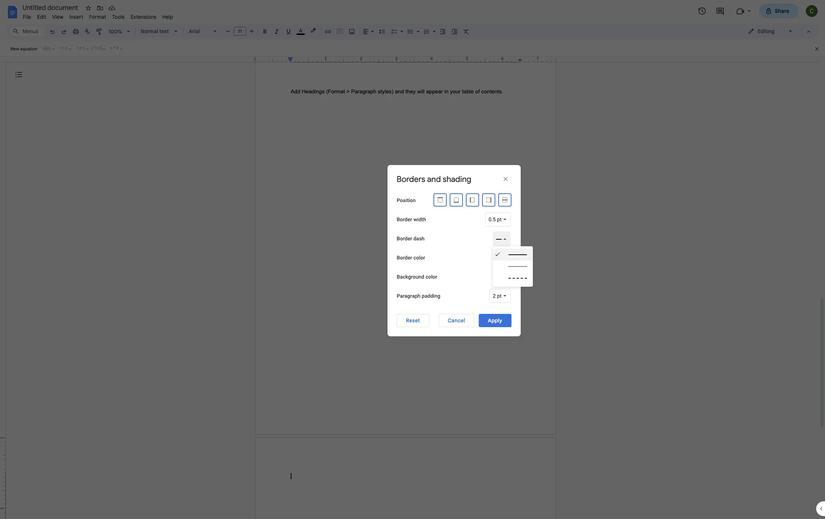 Task type: locate. For each thing, give the bounding box(es) containing it.
shading
[[443, 174, 472, 184]]

menu inside borders and shading application
[[493, 246, 533, 287]]

menu
[[493, 246, 533, 287]]

3 border from the top
[[397, 255, 412, 261]]

border dash list box
[[493, 232, 515, 246]]

border for border color
[[397, 255, 412, 261]]

1 vertical spatial pt
[[497, 293, 502, 299]]

2 pt from the top
[[497, 293, 502, 299]]

equations toolbar
[[0, 42, 825, 57]]

0 vertical spatial border
[[397, 217, 412, 223]]

pt inside the 0.5 points option
[[497, 217, 502, 223]]

paragraph padding
[[397, 293, 441, 299]]

0 horizontal spatial color
[[414, 255, 425, 261]]

background
[[397, 274, 424, 280]]

new
[[10, 46, 19, 52]]

dash
[[414, 236, 425, 242]]

and
[[427, 174, 441, 184]]

1 vertical spatial color
[[426, 274, 437, 280]]

pt for 2 pt
[[497, 293, 502, 299]]

menu bar inside "menu bar" banner
[[20, 10, 176, 22]]

padding
[[422, 293, 441, 299]]

0 vertical spatial pt
[[497, 217, 502, 223]]

1 border from the top
[[397, 217, 412, 223]]

borders
[[397, 174, 425, 184]]

2 points option
[[493, 292, 502, 300]]

color for border color
[[414, 255, 425, 261]]

border left dash
[[397, 236, 412, 242]]

2 border from the top
[[397, 236, 412, 242]]

borders and shading dialog
[[388, 165, 532, 520]]

1 pt from the top
[[497, 217, 502, 223]]

0 vertical spatial color
[[414, 255, 425, 261]]

2 pt
[[493, 293, 502, 299]]

border width list box
[[485, 213, 511, 227]]

2 vertical spatial border
[[397, 255, 412, 261]]

cancel button
[[439, 314, 474, 327]]

pt
[[497, 217, 502, 223], [497, 293, 502, 299]]

pt inside "2 points" option
[[497, 293, 502, 299]]

border left width
[[397, 217, 412, 223]]

color up padding
[[426, 274, 437, 280]]

borders and shading heading
[[397, 174, 472, 185]]

pt right 2
[[497, 293, 502, 299]]

position toolbar
[[434, 193, 532, 520]]

reset
[[406, 318, 420, 324]]

0.5
[[489, 217, 496, 223]]

border dash
[[397, 236, 425, 242]]

menu bar
[[20, 10, 176, 22]]

Star checkbox
[[83, 3, 94, 13]]

1 horizontal spatial color
[[426, 274, 437, 280]]

reset button
[[397, 314, 429, 327]]

main toolbar
[[46, 0, 472, 347]]

border
[[397, 217, 412, 223], [397, 236, 412, 242], [397, 255, 412, 261]]

color for background color
[[426, 274, 437, 280]]

pt for 0.5 pt
[[497, 217, 502, 223]]

border width
[[397, 217, 426, 223]]

pt right 0.5
[[497, 217, 502, 223]]

border up background
[[397, 255, 412, 261]]

border for border width
[[397, 217, 412, 223]]

width
[[414, 217, 426, 223]]

equation
[[20, 46, 37, 52]]

1 vertical spatial border
[[397, 236, 412, 242]]

color
[[414, 255, 425, 261], [426, 274, 437, 280]]

color down dash
[[414, 255, 425, 261]]



Task type: vqa. For each thing, say whether or not it's contained in the screenshot.
dash
yes



Task type: describe. For each thing, give the bounding box(es) containing it.
Rename text field
[[20, 3, 82, 12]]

Menus field
[[9, 26, 46, 36]]

left margin image
[[255, 57, 293, 62]]

paragraph padding list box
[[490, 289, 511, 303]]

apply button
[[479, 314, 512, 327]]

borders and shading
[[397, 174, 472, 184]]

top margin image
[[0, 438, 6, 476]]

new equation
[[10, 46, 37, 52]]

0.5 pt
[[489, 217, 502, 223]]

new equation button
[[8, 43, 39, 54]]

border for border dash
[[397, 236, 412, 242]]

right margin image
[[518, 57, 556, 62]]

border color
[[397, 255, 425, 261]]

share. private to only me. image
[[766, 8, 772, 14]]

0.5 points option
[[489, 216, 502, 223]]

menu bar banner
[[0, 0, 825, 520]]

borders and shading application
[[0, 0, 825, 520]]

paragraph
[[397, 293, 421, 299]]

apply
[[488, 318, 503, 324]]

2
[[493, 293, 496, 299]]

position
[[397, 198, 416, 203]]

background color
[[397, 274, 437, 280]]

cancel
[[448, 318, 465, 324]]



